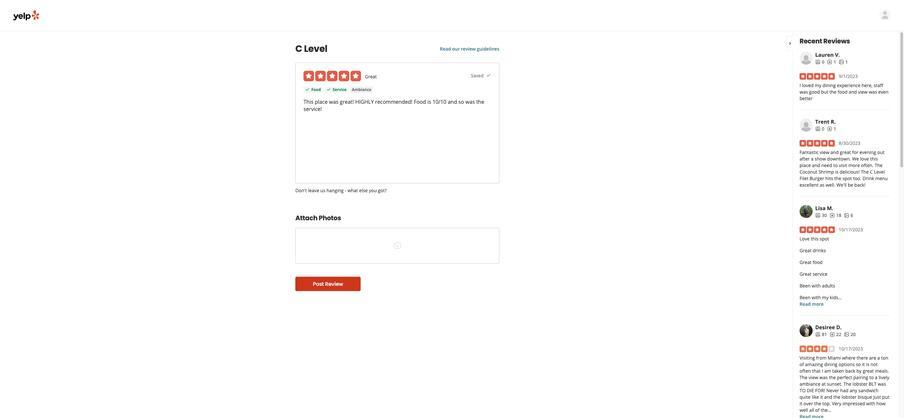 Task type: describe. For each thing, give the bounding box(es) containing it.
5 star rating image for lisa m.
[[800, 227, 836, 233]]

but
[[822, 89, 829, 95]]

desiree
[[816, 324, 836, 331]]

guidelines
[[477, 46, 500, 52]]

adults
[[823, 283, 836, 289]]

lauren
[[816, 51, 835, 58]]

photos element for lisa m.
[[845, 212, 854, 219]]

you
[[369, 188, 377, 194]]

at
[[822, 381, 827, 387]]

food inside i loved my dining experience here, staff was good but the food and view was even better
[[839, 89, 848, 95]]

great food
[[800, 259, 823, 266]]

burger
[[810, 175, 825, 182]]

1 vertical spatial spot
[[821, 236, 830, 242]]

saved
[[471, 72, 486, 79]]

recommended!
[[376, 98, 413, 106]]

so inside the this place was great! highly recommended! food is 10/10 and so was the service!
[[459, 98, 465, 106]]

the inside i loved my dining experience here, staff was good but the food and view was even better
[[830, 89, 837, 95]]

2 vertical spatial a
[[876, 375, 878, 381]]

often
[[800, 368, 812, 374]]

was up better on the top right of page
[[800, 89, 809, 95]]

here,
[[863, 82, 873, 89]]

loved
[[803, 82, 814, 89]]

81
[[823, 332, 828, 338]]

rating element
[[304, 71, 361, 81]]

recent reviews
[[800, 37, 851, 46]]

love
[[861, 156, 870, 162]]

and down show
[[813, 162, 821, 169]]

are
[[870, 355, 877, 361]]

2 horizontal spatial it
[[863, 362, 866, 368]]

read more button
[[800, 301, 824, 308]]

18
[[837, 212, 842, 219]]

10/17/2023 for lisa m.
[[840, 227, 864, 233]]

i inside i loved my dining experience here, staff was good but the food and view was even better
[[800, 82, 802, 89]]

the up the very
[[834, 394, 841, 401]]

2 vertical spatial it
[[800, 401, 803, 407]]

trent
[[816, 118, 830, 125]]

been with adults
[[800, 283, 836, 289]]

dining inside i loved my dining experience here, staff was good but the food and view was even better
[[823, 82, 837, 89]]

great!
[[340, 98, 354, 106]]

post review button
[[296, 277, 361, 291]]

had
[[841, 388, 849, 394]]

This place was great! HIGHLY recommended! Food is 10/10 and so was the service! text field
[[304, 98, 492, 113]]

this inside fantastic view and great for evening out after a show downtown.  we love this place and need to visit more often.  the coconut shrimp is delicious!  the c level filet burger hits the spot too.  drink menu excellent as well.  we'll be back!
[[871, 156, 879, 162]]

food inside the this place was great! highly recommended! food is 10/10 and so was the service!
[[414, 98, 426, 106]]

9/1/2023
[[840, 73, 859, 79]]

all
[[810, 407, 815, 414]]

lisa
[[816, 205, 826, 212]]

reviews element for r.
[[828, 126, 837, 132]]

photo of lauren v. image
[[800, 52, 814, 65]]

great inside visiting from miami where there are a ton of amazing dining options so it is not often that i am taken back by great meals. the view was the perfect pairing to a lively ambiance at sunset. the lobster blt was to die for! never had any sandwich quite like it and the lobster bisque just put it over the top. very impressed with how well all of the…
[[864, 368, 875, 374]]

c level link
[[296, 42, 425, 55]]

more inside dropdown button
[[813, 301, 824, 307]]

v.
[[836, 51, 841, 58]]

16 friends v2 image for lauren v.
[[816, 59, 821, 65]]

i inside visiting from miami where there are a ton of amazing dining options so it is not often that i am taken back by great meals. the view was the perfect pairing to a lively ambiance at sunset. the lobster blt was to die for! never had any sandwich quite like it and the lobster bisque just put it over the top. very impressed with how well all of the…
[[823, 368, 824, 374]]

photo of trent r. image
[[800, 119, 814, 132]]

blt
[[870, 381, 877, 387]]

16 review v2 image
[[828, 59, 833, 65]]

great for great
[[365, 74, 377, 80]]

experience
[[838, 82, 861, 89]]

photos element for desiree d.
[[845, 332, 857, 338]]

coconut
[[800, 169, 818, 175]]

photo of lisa m. image
[[800, 205, 814, 218]]

my for kids…
[[823, 295, 829, 301]]

is inside the this place was great! highly recommended! food is 10/10 and so was the service!
[[428, 98, 432, 106]]

16 checkmark v2 image
[[486, 73, 492, 78]]

the down often
[[800, 375, 808, 381]]

0 vertical spatial of
[[800, 362, 805, 368]]

us
[[321, 188, 326, 194]]

reviews
[[824, 37, 851, 46]]

and inside the this place was great! highly recommended! food is 10/10 and so was the service!
[[448, 98, 458, 106]]

1 vertical spatial this
[[812, 236, 819, 242]]

1 for v.
[[834, 59, 837, 65]]

bisque
[[859, 394, 873, 401]]

view inside fantastic view and great for evening out after a show downtown.  we love this place and need to visit more often.  the coconut shrimp is delicious!  the c level filet burger hits the spot too.  drink menu excellent as well.  we'll be back!
[[821, 149, 830, 156]]

taken
[[833, 368, 845, 374]]

friends element for desiree
[[816, 332, 828, 338]]

downtown.
[[828, 156, 852, 162]]

the…
[[822, 407, 832, 414]]

with inside visiting from miami where there are a ton of amazing dining options so it is not often that i am taken back by great meals. the view was the perfect pairing to a lively ambiance at sunset. the lobster blt was to die for! never had any sandwich quite like it and the lobster bisque just put it over the top. very impressed with how well all of the…
[[867, 401, 876, 407]]

0 for lauren
[[823, 59, 825, 65]]

10/17/2023 for desiree d.
[[840, 346, 864, 352]]

0 for trent
[[823, 126, 825, 132]]

the down perfect
[[844, 381, 852, 387]]

am
[[825, 368, 832, 374]]

0 horizontal spatial food
[[814, 259, 823, 266]]

miami
[[829, 355, 842, 361]]

lisa m.
[[816, 205, 834, 212]]

attach
[[296, 214, 318, 223]]

was down staff
[[870, 89, 878, 95]]

visiting
[[800, 355, 816, 361]]

is inside visiting from miami where there are a ton of amazing dining options so it is not often that i am taken back by great meals. the view was the perfect pairing to a lively ambiance at sunset. the lobster blt was to die for! never had any sandwich quite like it and the lobster bisque just put it over the top. very impressed with how well all of the…
[[867, 362, 870, 368]]

we'll
[[837, 182, 848, 188]]

was left the great!
[[329, 98, 339, 106]]

delicious!
[[841, 169, 861, 175]]

1 vertical spatial lobster
[[843, 394, 857, 401]]

great for great food
[[800, 259, 812, 266]]

trent r.
[[816, 118, 837, 125]]

1 vertical spatial a
[[878, 355, 881, 361]]

was down lively
[[879, 381, 887, 387]]

fantastic view and great for evening out after a show downtown.  we love this place and need to visit more often.  the coconut shrimp is delicious!  the c level filet burger hits the spot too.  drink menu excellent as well.  we'll be back!
[[800, 149, 889, 188]]

how
[[877, 401, 887, 407]]

got?
[[378, 188, 387, 194]]

options
[[840, 362, 856, 368]]

put
[[883, 394, 890, 401]]

5 star rating image for lauren v.
[[800, 73, 836, 80]]

read our review guidelines
[[440, 46, 500, 52]]

pairing
[[854, 375, 869, 381]]

0 vertical spatial level
[[304, 42, 328, 55]]

16 photos v2 image for v.
[[840, 59, 845, 65]]

lively
[[880, 375, 890, 381]]

and inside visiting from miami where there are a ton of amazing dining options so it is not often that i am taken back by great meals. the view was the perfect pairing to a lively ambiance at sunset. the lobster blt was to die for! never had any sandwich quite like it and the lobster bisque just put it over the top. very impressed with how well all of the…
[[825, 394, 833, 401]]

drinks
[[814, 248, 827, 254]]

lauren v.
[[816, 51, 841, 58]]

dining inside visiting from miami where there are a ton of amazing dining options so it is not often that i am taken back by great meals. the view was the perfect pairing to a lively ambiance at sunset. the lobster blt was to die for! never had any sandwich quite like it and the lobster bisque just put it over the top. very impressed with how well all of the…
[[825, 362, 838, 368]]

where
[[843, 355, 856, 361]]

place inside the this place was great! highly recommended! food is 10/10 and so was the service!
[[315, 98, 328, 106]]

menu
[[876, 175, 889, 182]]

visiting from miami where there are a ton of amazing dining options so it is not often that i am taken back by great meals. the view was the perfect pairing to a lively ambiance at sunset. the lobster blt was to die for! never had any sandwich quite like it and the lobster bisque just put it over the top. very impressed with how well all of the…
[[800, 355, 890, 414]]

reviews element for v.
[[828, 59, 837, 65]]

that
[[813, 368, 822, 374]]

16 review v2 image for m.
[[830, 213, 836, 218]]

the right often.
[[876, 162, 884, 169]]

16 photos v2 image for d.
[[845, 332, 850, 337]]

often.
[[862, 162, 874, 169]]

friends element for trent
[[816, 126, 825, 132]]

by
[[857, 368, 862, 374]]

great drinks
[[800, 248, 827, 254]]

our
[[453, 46, 460, 52]]

with for adults
[[813, 283, 822, 289]]

as
[[821, 182, 825, 188]]

fantastic
[[800, 149, 819, 156]]

the down like
[[815, 401, 822, 407]]

1 horizontal spatial it
[[821, 394, 824, 401]]

6
[[851, 212, 854, 219]]

we
[[853, 156, 860, 162]]

service!
[[304, 106, 322, 113]]

topic service detected in review image
[[326, 87, 332, 92]]

well.
[[827, 182, 836, 188]]

place inside fantastic view and great for evening out after a show downtown.  we love this place and need to visit more often.  the coconut shrimp is delicious!  the c level filet burger hits the spot too.  drink menu excellent as well.  we'll be back!
[[800, 162, 812, 169]]

great for great service
[[800, 271, 812, 277]]

else
[[360, 188, 368, 194]]

sunset.
[[828, 381, 843, 387]]

c level
[[296, 42, 328, 55]]



Task type: locate. For each thing, give the bounding box(es) containing it.
16 photos v2 image for m.
[[845, 213, 850, 218]]

friends element containing 30
[[816, 212, 828, 219]]

1 vertical spatial dining
[[825, 362, 838, 368]]

5 star rating image for trent r.
[[800, 140, 836, 147]]

so right 10/10
[[459, 98, 465, 106]]

0 vertical spatial i
[[800, 82, 802, 89]]

more down we
[[849, 162, 861, 169]]

food
[[839, 89, 848, 95], [814, 259, 823, 266]]

0 vertical spatial dining
[[823, 82, 837, 89]]

reviews element down d.
[[830, 332, 842, 338]]

1 horizontal spatial so
[[857, 362, 862, 368]]

great up ambiance
[[365, 74, 377, 80]]

0 down trent
[[823, 126, 825, 132]]

is right 'shrimp' at the top right of the page
[[836, 169, 839, 175]]

16 friends v2 image down trent
[[816, 126, 821, 132]]

reviews element down lauren v.
[[828, 59, 837, 65]]

0 vertical spatial read
[[440, 46, 451, 52]]

16 friends v2 image left 30
[[816, 213, 821, 218]]

the
[[830, 89, 837, 95], [477, 98, 485, 106], [835, 175, 842, 182], [830, 375, 837, 381], [834, 394, 841, 401], [815, 401, 822, 407]]

10/17/2023 up where
[[840, 346, 864, 352]]

a right are
[[878, 355, 881, 361]]

been for been with my kids…
[[800, 295, 811, 301]]

1 16 friends v2 image from the top
[[816, 59, 821, 65]]

a down fantastic
[[812, 156, 814, 162]]

photos
[[319, 214, 341, 223]]

of right all
[[816, 407, 820, 414]]

30
[[823, 212, 828, 219]]

review
[[325, 280, 343, 288]]

this
[[304, 98, 314, 106]]

1 vertical spatial been
[[800, 295, 811, 301]]

8/30/2023
[[840, 140, 861, 146]]

food down experience
[[839, 89, 848, 95]]

to up 'blt'
[[870, 375, 875, 381]]

1 horizontal spatial food
[[414, 98, 426, 106]]

4 friends element from the top
[[816, 332, 828, 338]]

16 photos v2 image left 20
[[845, 332, 850, 337]]

read for read our review guidelines
[[440, 46, 451, 52]]

for
[[853, 149, 859, 156]]

there
[[858, 355, 869, 361]]

the inside the this place was great! highly recommended! food is 10/10 and so was the service!
[[477, 98, 485, 106]]

1 vertical spatial it
[[821, 394, 824, 401]]

great down 'love'
[[800, 248, 812, 254]]

1 horizontal spatial i
[[823, 368, 824, 374]]

0 vertical spatial this
[[871, 156, 879, 162]]

0 vertical spatial food
[[312, 87, 321, 92]]

0 horizontal spatial it
[[800, 401, 803, 407]]

more
[[849, 162, 861, 169], [813, 301, 824, 307]]

too.
[[854, 175, 862, 182]]

topic service detected in review image
[[326, 87, 332, 92]]

16 review v2 image for d.
[[830, 332, 836, 337]]

photos element
[[840, 59, 849, 65], [845, 212, 854, 219], [845, 332, 857, 338]]

level up menu
[[875, 169, 886, 175]]

spot inside fantastic view and great for evening out after a show downtown.  we love this place and need to visit more often.  the coconut shrimp is delicious!  the c level filet burger hits the spot too.  drink menu excellent as well.  we'll be back!
[[843, 175, 853, 182]]

0 vertical spatial food
[[839, 89, 848, 95]]

and right 10/10
[[448, 98, 458, 106]]

16 review v2 image
[[828, 126, 833, 132], [830, 213, 836, 218], [830, 332, 836, 337]]

0 left 16 review v2 icon
[[823, 59, 825, 65]]

2 vertical spatial is
[[867, 362, 870, 368]]

2 16 friends v2 image from the top
[[816, 126, 821, 132]]

is left not
[[867, 362, 870, 368]]

die
[[808, 388, 815, 394]]

4 star rating image
[[800, 346, 836, 353]]

2 horizontal spatial view
[[859, 89, 869, 95]]

0 vertical spatial 5 star rating image
[[800, 73, 836, 80]]

1 right 16 review v2 icon
[[834, 59, 837, 65]]

evening
[[860, 149, 877, 156]]

1 vertical spatial c
[[871, 169, 874, 175]]

0 vertical spatial been
[[800, 283, 811, 289]]

what
[[348, 188, 358, 194]]

attach photos
[[296, 214, 341, 223]]

be
[[849, 182, 854, 188]]

photos element for lauren v.
[[840, 59, 849, 65]]

1 horizontal spatial place
[[800, 162, 812, 169]]

1 0 from the top
[[823, 59, 825, 65]]

even
[[879, 89, 889, 95]]

16 friends v2 image
[[816, 59, 821, 65], [816, 126, 821, 132], [816, 213, 821, 218], [816, 332, 821, 337]]

1 vertical spatial more
[[813, 301, 824, 307]]

hanging
[[327, 188, 344, 194]]

service
[[814, 271, 828, 277]]

1 vertical spatial with
[[813, 295, 822, 301]]

this place was great! highly recommended! food is 10/10 and so was the service!
[[304, 98, 486, 113]]

2 been from the top
[[800, 295, 811, 301]]

1 been from the top
[[800, 283, 811, 289]]

10/17/2023
[[840, 227, 864, 233], [840, 346, 864, 352]]

ambiance
[[800, 381, 821, 387]]

1 horizontal spatial view
[[821, 149, 830, 156]]

0 vertical spatial 0
[[823, 59, 825, 65]]

a up 'blt'
[[876, 375, 878, 381]]

0 horizontal spatial place
[[315, 98, 328, 106]]

was up at at the right of the page
[[820, 375, 829, 381]]

reviews element for m.
[[830, 212, 842, 219]]

2 vertical spatial photos element
[[845, 332, 857, 338]]

read left our
[[440, 46, 451, 52]]

top.
[[823, 401, 832, 407]]

0 vertical spatial 10/17/2023
[[840, 227, 864, 233]]

highly
[[356, 98, 374, 106]]

dining
[[823, 82, 837, 89], [825, 362, 838, 368]]

the down often.
[[862, 169, 870, 175]]

1 up 9/1/2023
[[846, 59, 849, 65]]

1 vertical spatial 16 review v2 image
[[830, 213, 836, 218]]

from
[[817, 355, 827, 361]]

1 horizontal spatial of
[[816, 407, 820, 414]]

0 vertical spatial more
[[849, 162, 861, 169]]

1 vertical spatial to
[[870, 375, 875, 381]]

reviews element
[[828, 59, 837, 65], [828, 126, 837, 132], [830, 212, 842, 219], [830, 332, 842, 338]]

and inside i loved my dining experience here, staff was good but the food and view was even better
[[850, 89, 858, 95]]

it down the there in the right bottom of the page
[[863, 362, 866, 368]]

just
[[874, 394, 882, 401]]

c
[[296, 42, 303, 55], [871, 169, 874, 175]]

was down saved
[[466, 98, 475, 106]]

4 16 friends v2 image from the top
[[816, 332, 821, 337]]

1 5 star rating image from the top
[[800, 73, 836, 80]]

view down here,
[[859, 89, 869, 95]]

1 horizontal spatial is
[[836, 169, 839, 175]]

0 vertical spatial great
[[841, 149, 852, 156]]

like
[[813, 394, 820, 401]]

more inside fantastic view and great for evening out after a show downtown.  we love this place and need to visit more often.  the coconut shrimp is delicious!  the c level filet burger hits the spot too.  drink menu excellent as well.  we'll be back!
[[849, 162, 861, 169]]

0 horizontal spatial more
[[813, 301, 824, 307]]

1 vertical spatial of
[[816, 407, 820, 414]]

1 vertical spatial 16 photos v2 image
[[845, 213, 850, 218]]

1 vertical spatial food
[[414, 98, 426, 106]]

16 friends v2 image down lauren
[[816, 59, 821, 65]]

1 inside photos element
[[846, 59, 849, 65]]

place down after
[[800, 162, 812, 169]]

great up downtown.
[[841, 149, 852, 156]]

level inside fantastic view and great for evening out after a show downtown.  we love this place and need to visit more often.  the coconut shrimp is delicious!  the c level filet burger hits the spot too.  drink menu excellent as well.  we'll be back!
[[875, 169, 886, 175]]

i loved my dining experience here, staff was good but the food and view was even better
[[800, 82, 889, 102]]

0 horizontal spatial read
[[440, 46, 451, 52]]

this
[[871, 156, 879, 162], [812, 236, 819, 242]]

5 star rating image
[[800, 73, 836, 80], [800, 140, 836, 147], [800, 227, 836, 233]]

so inside visiting from miami where there are a ton of amazing dining options so it is not often that i am taken back by great meals. the view was the perfect pairing to a lively ambiance at sunset. the lobster blt was to die for! never had any sandwich quite like it and the lobster bisque just put it over the top. very impressed with how well all of the…
[[857, 362, 862, 368]]

it up well
[[800, 401, 803, 407]]

great down the great food
[[800, 271, 812, 277]]

1 horizontal spatial food
[[839, 89, 848, 95]]

5 star rating image up love this spot
[[800, 227, 836, 233]]

close sidebar icon image
[[788, 41, 794, 46], [788, 41, 794, 46]]

0 horizontal spatial c
[[296, 42, 303, 55]]

16 review v2 image left 18
[[830, 213, 836, 218]]

photos element right 22
[[845, 332, 857, 338]]

to inside fantastic view and great for evening out after a show downtown.  we love this place and need to visit more often.  the coconut shrimp is delicious!  the c level filet burger hits the spot too.  drink menu excellent as well.  we'll be back!
[[834, 162, 839, 169]]

this down the evening at the top
[[871, 156, 879, 162]]

0 vertical spatial to
[[834, 162, 839, 169]]

never
[[827, 388, 840, 394]]

0 horizontal spatial great
[[841, 149, 852, 156]]

spot down 'delicious!'
[[843, 175, 853, 182]]

2 vertical spatial 5 star rating image
[[800, 227, 836, 233]]

2 vertical spatial 16 photos v2 image
[[845, 332, 850, 337]]

ambiance
[[352, 87, 372, 92]]

1 horizontal spatial more
[[849, 162, 861, 169]]

good
[[810, 89, 821, 95]]

m.
[[828, 205, 834, 212]]

hits
[[826, 175, 834, 182]]

16 friends v2 image for trent r.
[[816, 126, 821, 132]]

desiree d.
[[816, 324, 843, 331]]

reviews element down the m. in the right of the page
[[830, 212, 842, 219]]

1 for r.
[[834, 126, 837, 132]]

16 review v2 image for r.
[[828, 126, 833, 132]]

-
[[345, 188, 347, 194]]

0 vertical spatial c
[[296, 42, 303, 55]]

been down great service
[[800, 283, 811, 289]]

1 vertical spatial 5 star rating image
[[800, 140, 836, 147]]

to down downtown.
[[834, 162, 839, 169]]

better
[[800, 95, 813, 102]]

photos element right 18
[[845, 212, 854, 219]]

16 friends v2 image for desiree d.
[[816, 332, 821, 337]]

great
[[365, 74, 377, 80], [800, 248, 812, 254], [800, 259, 812, 266], [800, 271, 812, 277]]

the inside fantastic view and great for evening out after a show downtown.  we love this place and need to visit more often.  the coconut shrimp is delicious!  the c level filet burger hits the spot too.  drink menu excellent as well.  we'll be back!
[[835, 175, 842, 182]]

2 10/17/2023 from the top
[[840, 346, 864, 352]]

lobster down any at the bottom right of page
[[843, 394, 857, 401]]

food down drinks
[[814, 259, 823, 266]]

0 vertical spatial place
[[315, 98, 328, 106]]

the up we'll
[[835, 175, 842, 182]]

0 horizontal spatial food
[[312, 87, 321, 92]]

i left "loved"
[[800, 82, 802, 89]]

friends element down lisa
[[816, 212, 828, 219]]

1 vertical spatial 0
[[823, 126, 825, 132]]

of up often
[[800, 362, 805, 368]]

was
[[800, 89, 809, 95], [870, 89, 878, 95], [329, 98, 339, 106], [466, 98, 475, 106], [820, 375, 829, 381], [879, 381, 887, 387]]

great down not
[[864, 368, 875, 374]]

1 vertical spatial food
[[814, 259, 823, 266]]

0 horizontal spatial view
[[810, 375, 819, 381]]

0 horizontal spatial of
[[800, 362, 805, 368]]

reviews element containing 22
[[830, 332, 842, 338]]

0 vertical spatial my
[[816, 82, 822, 89]]

with down bisque
[[867, 401, 876, 407]]

friends element for lauren
[[816, 59, 825, 65]]

the up sunset.
[[830, 375, 837, 381]]

1 vertical spatial 10/17/2023
[[840, 346, 864, 352]]

1 vertical spatial place
[[800, 162, 812, 169]]

0 vertical spatial it
[[863, 362, 866, 368]]

view up show
[[821, 149, 830, 156]]

0 vertical spatial lobster
[[853, 381, 868, 387]]

to
[[800, 388, 807, 394]]

2 horizontal spatial is
[[867, 362, 870, 368]]

love this spot
[[800, 236, 830, 242]]

the
[[876, 162, 884, 169], [862, 169, 870, 175], [800, 375, 808, 381], [844, 381, 852, 387]]

2 0 from the top
[[823, 126, 825, 132]]

3 friends element from the top
[[816, 212, 828, 219]]

2 5 star rating image from the top
[[800, 140, 836, 147]]

amazing
[[806, 362, 824, 368]]

16 photos v2 image down v.
[[840, 59, 845, 65]]

0 horizontal spatial spot
[[821, 236, 830, 242]]

photos element containing 6
[[845, 212, 854, 219]]

1 horizontal spatial to
[[870, 375, 875, 381]]

friends element down trent
[[816, 126, 825, 132]]

i left the 'am'
[[823, 368, 824, 374]]

3 5 star rating image from the top
[[800, 227, 836, 233]]

1 vertical spatial i
[[823, 368, 824, 374]]

1 vertical spatial read
[[800, 301, 812, 307]]

well
[[800, 407, 809, 414]]

1 horizontal spatial this
[[871, 156, 879, 162]]

view down that
[[810, 375, 819, 381]]

filet
[[800, 175, 809, 182]]

1 horizontal spatial my
[[823, 295, 829, 301]]

reviews element for d.
[[830, 332, 842, 338]]

photo of desiree d. image
[[800, 324, 814, 337]]

been with my kids…
[[800, 295, 843, 301]]

view inside visiting from miami where there are a ton of amazing dining options so it is not often that i am taken back by great meals. the view was the perfect pairing to a lively ambiance at sunset. the lobster blt was to die for! never had any sandwich quite like it and the lobster bisque just put it over the top. very impressed with how well all of the…
[[810, 375, 819, 381]]

view inside i loved my dining experience here, staff was good but the food and view was even better
[[859, 89, 869, 95]]

love
[[800, 236, 810, 242]]

0 vertical spatial 16 review v2 image
[[828, 126, 833, 132]]

sandwich
[[859, 388, 879, 394]]

leave
[[308, 188, 320, 194]]

my for dining
[[816, 82, 822, 89]]

impressed
[[843, 401, 866, 407]]

5 star rating image up "loved"
[[800, 73, 836, 80]]

my left kids…
[[823, 295, 829, 301]]

photos element down v.
[[840, 59, 849, 65]]

None radio
[[316, 71, 326, 81], [339, 71, 350, 81], [316, 71, 326, 81], [339, 71, 350, 81]]

place
[[315, 98, 328, 106], [800, 162, 812, 169]]

of
[[800, 362, 805, 368], [816, 407, 820, 414]]

1 10/17/2023 from the top
[[840, 227, 864, 233]]

great inside fantastic view and great for evening out after a show downtown.  we love this place and need to visit more often.  the coconut shrimp is delicious!  the c level filet burger hits the spot too.  drink menu excellent as well.  we'll be back!
[[841, 149, 852, 156]]

0 horizontal spatial my
[[816, 82, 822, 89]]

drink
[[863, 175, 875, 182]]

read down been with my kids…
[[800, 301, 812, 307]]

attach photos image
[[394, 242, 402, 249]]

been up read more
[[800, 295, 811, 301]]

with for my
[[813, 295, 822, 301]]

view
[[859, 89, 869, 95], [821, 149, 830, 156], [810, 375, 819, 381]]

level
[[304, 42, 328, 55], [875, 169, 886, 175]]

c inside fantastic view and great for evening out after a show downtown.  we love this place and need to visit more often.  the coconut shrimp is delicious!  the c level filet burger hits the spot too.  drink menu excellent as well.  we'll be back!
[[871, 169, 874, 175]]

after
[[800, 156, 811, 162]]

0 vertical spatial a
[[812, 156, 814, 162]]

food left topic service detected in review image
[[312, 87, 321, 92]]

1 friends element from the top
[[816, 59, 825, 65]]

tyler b. image
[[880, 9, 892, 21]]

2 vertical spatial 16 review v2 image
[[830, 332, 836, 337]]

and up downtown.
[[831, 149, 840, 156]]

with down great service
[[813, 283, 822, 289]]

16 review v2 image down r.
[[828, 126, 833, 132]]

0 horizontal spatial is
[[428, 98, 432, 106]]

this right 'love'
[[812, 236, 819, 242]]

0 horizontal spatial this
[[812, 236, 819, 242]]

my up good
[[816, 82, 822, 89]]

the down saved
[[477, 98, 485, 106]]

3 16 friends v2 image from the top
[[816, 213, 821, 218]]

0 vertical spatial is
[[428, 98, 432, 106]]

0 vertical spatial view
[[859, 89, 869, 95]]

a inside fantastic view and great for evening out after a show downtown.  we love this place and need to visit more often.  the coconut shrimp is delicious!  the c level filet burger hits the spot too.  drink menu excellent as well.  we'll be back!
[[812, 156, 814, 162]]

5 star rating image up fantastic
[[800, 140, 836, 147]]

it
[[863, 362, 866, 368], [821, 394, 824, 401], [800, 401, 803, 407]]

1 horizontal spatial level
[[875, 169, 886, 175]]

2 vertical spatial with
[[867, 401, 876, 407]]

friends element down desiree
[[816, 332, 828, 338]]

0 vertical spatial 16 photos v2 image
[[840, 59, 845, 65]]

friends element for lisa
[[816, 212, 828, 219]]

food left 10/10
[[414, 98, 426, 106]]

and down experience
[[850, 89, 858, 95]]

16 friends v2 image for lisa m.
[[816, 213, 821, 218]]

0 horizontal spatial to
[[834, 162, 839, 169]]

read for read more
[[800, 301, 812, 307]]

1 horizontal spatial great
[[864, 368, 875, 374]]

r.
[[832, 118, 837, 125]]

1 vertical spatial my
[[823, 295, 829, 301]]

1 vertical spatial level
[[875, 169, 886, 175]]

it right like
[[821, 394, 824, 401]]

None radio
[[304, 71, 314, 81], [327, 71, 338, 81], [351, 71, 361, 81], [304, 71, 314, 81], [327, 71, 338, 81], [351, 71, 361, 81]]

1 down r.
[[834, 126, 837, 132]]

visit
[[840, 162, 848, 169]]

great for great drinks
[[800, 248, 812, 254]]

post
[[313, 280, 324, 288]]

more down been with my kids…
[[813, 301, 824, 307]]

1 vertical spatial great
[[864, 368, 875, 374]]

photos element containing 1
[[840, 59, 849, 65]]

friends element containing 81
[[816, 332, 828, 338]]

recent
[[800, 37, 823, 46]]

topic food detected in review image
[[305, 87, 310, 92], [305, 87, 310, 92]]

post review
[[313, 280, 343, 288]]

read our review guidelines link
[[440, 46, 500, 52]]

16 photos v2 image
[[840, 59, 845, 65], [845, 213, 850, 218], [845, 332, 850, 337]]

reviews element containing 18
[[830, 212, 842, 219]]

friends element down lauren
[[816, 59, 825, 65]]

friends element
[[816, 59, 825, 65], [816, 126, 825, 132], [816, 212, 828, 219], [816, 332, 828, 338]]

16 review v2 image left 22
[[830, 332, 836, 337]]

2 vertical spatial view
[[810, 375, 819, 381]]

1 vertical spatial view
[[821, 149, 830, 156]]

my inside i loved my dining experience here, staff was good but the food and view was even better
[[816, 82, 822, 89]]

16 friends v2 image left 81
[[816, 332, 821, 337]]

2 friends element from the top
[[816, 126, 825, 132]]

0 vertical spatial photos element
[[840, 59, 849, 65]]

with up read more
[[813, 295, 822, 301]]

shrimp
[[819, 169, 835, 175]]

meals.
[[876, 368, 890, 374]]

0 vertical spatial spot
[[843, 175, 853, 182]]

service
[[333, 87, 347, 92]]

22
[[837, 332, 842, 338]]

great
[[841, 149, 852, 156], [864, 368, 875, 374]]

place right this at the top of page
[[315, 98, 328, 106]]

great down 'great drinks'
[[800, 259, 812, 266]]

dining up but
[[823, 82, 837, 89]]

the right but
[[830, 89, 837, 95]]

1 vertical spatial photos element
[[845, 212, 854, 219]]

for!
[[816, 388, 826, 394]]

reviews element down r.
[[828, 126, 837, 132]]

review
[[461, 46, 476, 52]]

10/17/2023 down 6
[[840, 227, 864, 233]]

0 horizontal spatial i
[[800, 82, 802, 89]]

lobster down pairing
[[853, 381, 868, 387]]

so up by
[[857, 362, 862, 368]]

read inside dropdown button
[[800, 301, 812, 307]]

0 vertical spatial with
[[813, 283, 822, 289]]

with
[[813, 283, 822, 289], [813, 295, 822, 301], [867, 401, 876, 407]]

level up the rating element in the top of the page
[[304, 42, 328, 55]]

photos element containing 20
[[845, 332, 857, 338]]

any
[[850, 388, 858, 394]]

0 horizontal spatial so
[[459, 98, 465, 106]]

been for been with adults
[[800, 283, 811, 289]]

lobster
[[853, 381, 868, 387], [843, 394, 857, 401]]

and
[[850, 89, 858, 95], [448, 98, 458, 106], [831, 149, 840, 156], [813, 162, 821, 169], [825, 394, 833, 401]]

1 horizontal spatial read
[[800, 301, 812, 307]]

read more
[[800, 301, 824, 307]]

to inside visiting from miami where there are a ton of amazing dining options so it is not often that i am taken back by great meals. the view was the perfect pairing to a lively ambiance at sunset. the lobster blt was to die for! never had any sandwich quite like it and the lobster bisque just put it over the top. very impressed with how well all of the…
[[870, 375, 875, 381]]

1 horizontal spatial c
[[871, 169, 874, 175]]

is inside fantastic view and great for evening out after a show downtown.  we love this place and need to visit more often.  the coconut shrimp is delicious!  the c level filet burger hits the spot too.  drink menu excellent as well.  we'll be back!
[[836, 169, 839, 175]]

1 vertical spatial so
[[857, 362, 862, 368]]



Task type: vqa. For each thing, say whether or not it's contained in the screenshot.
Desiree
yes



